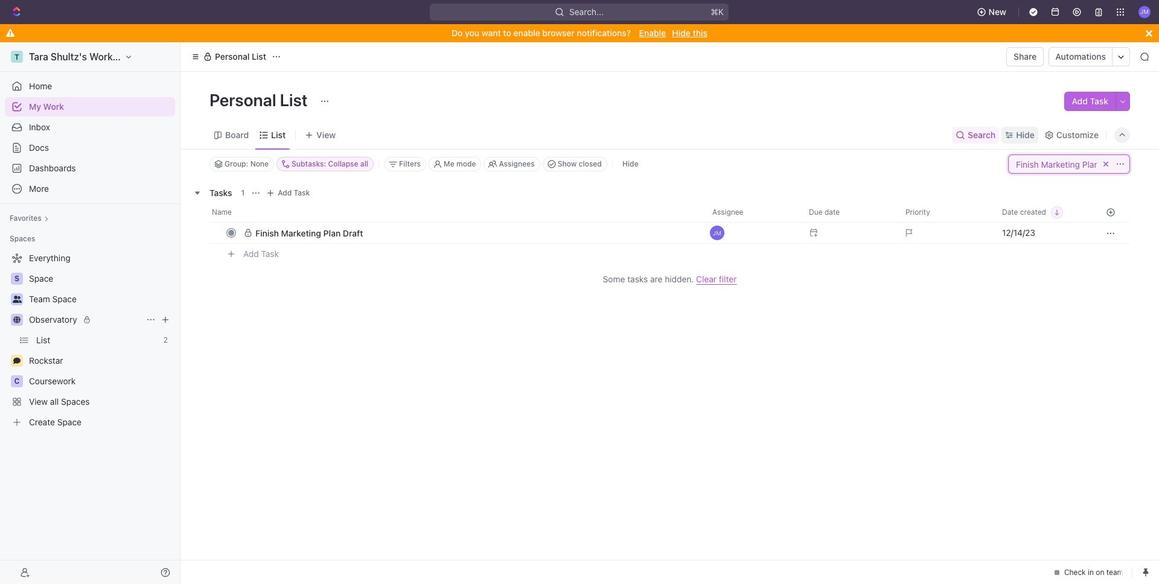 Task type: vqa. For each thing, say whether or not it's contained in the screenshot.
'NEW' button
no



Task type: locate. For each thing, give the bounding box(es) containing it.
space, , element
[[11, 273, 23, 285]]

sidebar navigation
[[0, 42, 183, 585]]

tree inside sidebar navigation
[[5, 249, 175, 433]]

tara shultz's workspace, , element
[[11, 51, 23, 63]]

tree
[[5, 249, 175, 433]]

coursework, , element
[[11, 376, 23, 388]]



Task type: describe. For each thing, give the bounding box(es) containing it.
comment image
[[13, 358, 21, 365]]

user group image
[[12, 296, 21, 303]]

globe image
[[13, 317, 21, 324]]

Search tasks... text field
[[1009, 155, 1130, 173]]



